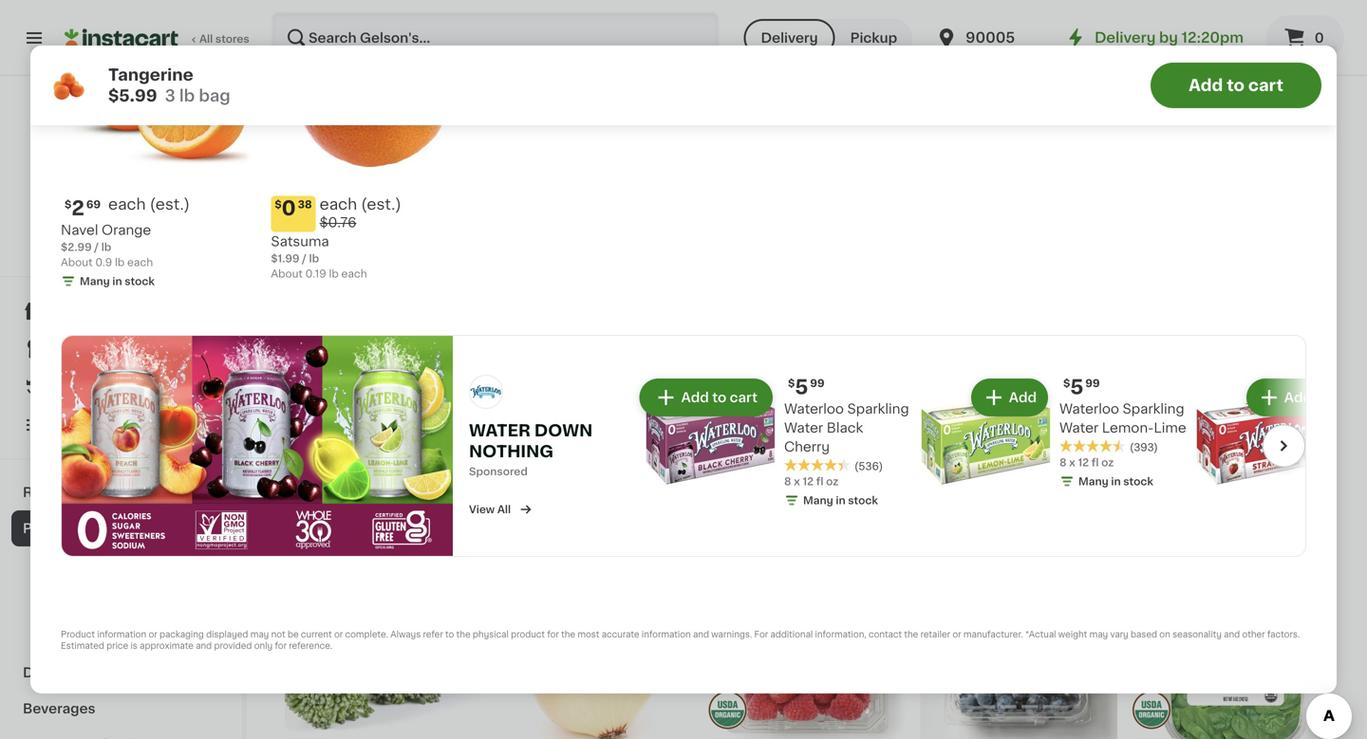 Task type: vqa. For each thing, say whether or not it's contained in the screenshot.
$ 3 49
no



Task type: locate. For each thing, give the bounding box(es) containing it.
2 vertical spatial oz
[[826, 476, 839, 487]]

0 horizontal spatial bag
[[199, 88, 230, 104]]

2 left 69
[[72, 198, 84, 218]]

oz down $3.05 each (estimated) element
[[826, 476, 839, 487]]

bag inside celery hearts 2 count bag
[[328, 492, 348, 502]]

only
[[254, 642, 273, 651]]

$ 3 99 up celery
[[289, 448, 325, 468]]

3 or from the left
[[953, 631, 961, 639]]

sparkling up black
[[847, 402, 909, 416]]

2 horizontal spatial 2
[[931, 448, 944, 468]]

0 horizontal spatial add to cart button
[[641, 381, 771, 415]]

or
[[149, 631, 157, 639], [334, 631, 343, 639], [953, 631, 961, 639]]

waterloo sparkling water black cherry
[[784, 402, 909, 454]]

each right 0.19
[[341, 269, 367, 279]]

1 horizontal spatial water
[[1059, 421, 1099, 435]]

1 vertical spatial 12
[[803, 476, 814, 487]]

1 horizontal spatial /
[[302, 254, 306, 264]]

(est.) up guarantee
[[150, 197, 190, 212]]

water up cherry
[[784, 421, 823, 435]]

0 vertical spatial x
[[1069, 457, 1075, 468]]

lime
[[1154, 421, 1186, 435]]

sparkling up lime
[[1123, 402, 1184, 416]]

0 horizontal spatial add to cart
[[681, 391, 758, 404]]

3 right $5.99
[[165, 88, 175, 104]]

item carousel region
[[34, 0, 1333, 328]]

1 horizontal spatial sparkling
[[1123, 402, 1184, 416]]

price
[[106, 642, 128, 651]]

05
[[734, 449, 749, 459]]

0 vertical spatial all
[[199, 34, 213, 44]]

waterloo inside waterloo sparkling water lemon-lime
[[1059, 402, 1119, 416]]

12
[[1078, 457, 1089, 468], [803, 476, 814, 487]]

oz inside the organic girl baby spinach, family size 10 oz
[[299, 191, 312, 201]]

organic up family
[[285, 153, 338, 166]]

12 up bunch
[[1078, 457, 1089, 468]]

0 vertical spatial 12
[[1078, 457, 1089, 468]]

12 for waterloo sparkling water lemon-lime
[[1078, 457, 1089, 468]]

99
[[311, 129, 325, 139], [1158, 129, 1173, 139], [810, 378, 825, 389], [1085, 378, 1100, 389], [311, 449, 325, 459], [523, 449, 537, 459], [946, 449, 961, 459]]

store
[[110, 211, 138, 222]]

lb inside tangerine $5.99 3 lb bag
[[179, 88, 195, 104]]

1 vertical spatial about
[[271, 269, 303, 279]]

is
[[130, 642, 138, 651]]

stock down the organic girl baby spinach, family size 10 oz at the left of page
[[349, 210, 379, 220]]

2 waterloo from the left
[[1059, 402, 1119, 416]]

8 x 12 fl oz for waterloo sparkling water lemon-lime
[[1059, 457, 1114, 468]]

beverages link
[[11, 691, 231, 727]]

99 up the organic lacinato kale bunch
[[946, 449, 961, 459]]

or up approximate
[[149, 631, 157, 639]]

x
[[1069, 457, 1075, 468], [794, 476, 800, 487]]

many in stock down (393)
[[1078, 476, 1153, 487]]

oz for waterloo sparkling water lemon-lime
[[1101, 457, 1114, 468]]

complete.
[[345, 631, 388, 639]]

2 sparkling from the left
[[1123, 402, 1184, 416]]

many down 0.9
[[80, 276, 110, 287]]

beverages
[[23, 703, 95, 716]]

$3.05 each (estimated) element
[[709, 446, 905, 470]]

may left vary
[[1089, 631, 1108, 639]]

to inside product information or packaging displayed may not be current or complete. always refer to the physical product for the most accurate information and warnings. for additional information, contact the retailer or manufacturer. *actual weight may vary based on seasonality and other factors. estimated price is approximate and provided only for reference.
[[445, 631, 454, 639]]

about 0.76 lb each
[[709, 507, 806, 517]]

bag for lb
[[199, 88, 230, 104]]

1 vertical spatial $ 3 99
[[289, 448, 325, 468]]

current
[[301, 631, 332, 639]]

to left save
[[157, 249, 169, 260]]

1 add button from the left
[[973, 381, 1046, 415]]

/
[[94, 242, 99, 252], [302, 254, 306, 264]]

gelson's up the "everyday store prices" 'link'
[[91, 189, 151, 202]]

99 up celery
[[311, 449, 325, 459]]

$ 5 99 up waterloo sparkling water black cherry
[[788, 377, 825, 397]]

many in stock for waterloo sparkling water black cherry
[[803, 495, 878, 506]]

each (est.) up orange
[[108, 197, 190, 212]]

stock
[[349, 210, 379, 220], [125, 276, 155, 287], [1123, 476, 1153, 487], [848, 495, 878, 506], [561, 511, 591, 521]]

to up $3.99 original price: $4.99 element
[[1227, 77, 1245, 94]]

1 horizontal spatial 8 x 12 fl oz
[[1059, 457, 1114, 468]]

sparkling for black
[[847, 402, 909, 416]]

oz up bunch
[[1101, 457, 1114, 468]]

0 horizontal spatial /
[[94, 242, 99, 252]]

0 horizontal spatial the
[[456, 631, 471, 639]]

spo
[[469, 466, 490, 477]]

product
[[61, 631, 95, 639]]

1 vertical spatial tangerine
[[497, 473, 562, 486]]

1 horizontal spatial about
[[271, 269, 303, 279]]

stock down (393)
[[1123, 476, 1153, 487]]

(est.) inside $ 0 38 each (est.) $0.76 satsuma $1.99 / lb about 0.19 lb each
[[361, 197, 401, 212]]

1 horizontal spatial cart
[[1248, 77, 1283, 94]]

family
[[285, 172, 329, 185]]

$ up nsored
[[500, 449, 507, 459]]

1 horizontal spatial 12
[[1078, 457, 1089, 468]]

for
[[754, 631, 768, 639]]

0 vertical spatial 8 x 12 fl oz
[[1059, 457, 1114, 468]]

all stores link
[[65, 11, 251, 65]]

by
[[1159, 31, 1178, 45]]

0 inside button
[[1315, 31, 1324, 45]]

tangerine inside tangerine $5.99 3 lb bag
[[108, 67, 193, 83]]

★★★★★
[[1059, 440, 1126, 453], [1059, 440, 1126, 453], [784, 459, 851, 472], [784, 459, 851, 472]]

0 vertical spatial bag
[[199, 88, 230, 104]]

99 up waterloo sparkling water lemon-lime
[[1085, 378, 1100, 389]]

$ left 50
[[924, 129, 931, 139]]

1 horizontal spatial waterloo
[[1059, 402, 1119, 416]]

about left 0.76 at the bottom right of the page
[[709, 507, 740, 517]]

0 horizontal spatial x
[[794, 476, 800, 487]]

2 left count
[[285, 492, 291, 502]]

celery
[[285, 473, 329, 486]]

38
[[298, 199, 312, 210]]

$5.99 original price: $7.99 element
[[497, 446, 693, 470]]

delivery left pickup button
[[761, 31, 818, 45]]

in inside item carousel region
[[112, 276, 122, 287]]

1 vertical spatial 2
[[931, 448, 944, 468]]

5 for waterloo sparkling water black cherry
[[795, 377, 808, 397]]

(est.) inside $2.69 each (estimated) element
[[150, 197, 190, 212]]

water inside waterloo sparkling water lemon-lime
[[1059, 421, 1099, 435]]

99 up waterloo sparkling water black cherry
[[810, 378, 825, 389]]

product
[[511, 631, 545, 639]]

water left lemon-
[[1059, 421, 1099, 435]]

$ inside $ 4 19 each (est.)
[[712, 129, 719, 139]]

waterloo up lemon-
[[1059, 402, 1119, 416]]

tangerine $5.99 3 lb bag
[[108, 67, 230, 104]]

$ 3 99 left $4.99
[[1136, 128, 1173, 148]]

0 horizontal spatial delivery
[[761, 31, 818, 45]]

$ up everyday
[[65, 199, 72, 210]]

1 vertical spatial x
[[794, 476, 800, 487]]

bag down all stores
[[199, 88, 230, 104]]

0 horizontal spatial 0
[[282, 198, 296, 218]]

1 vertical spatial 8 x 12 fl oz
[[784, 476, 839, 487]]

None search field
[[272, 11, 719, 65]]

for
[[547, 631, 559, 639], [275, 642, 287, 651]]

0.19
[[305, 269, 326, 279]]

0 horizontal spatial information
[[97, 631, 146, 639]]

or right current
[[334, 631, 343, 639]]

stock inside item carousel region
[[125, 276, 155, 287]]

0 horizontal spatial all
[[199, 34, 213, 44]]

on
[[1159, 631, 1170, 639]]

rewards
[[108, 249, 155, 260]]

service type group
[[744, 19, 912, 57]]

stock for waterloo sparkling water lemon-lime
[[1123, 476, 1153, 487]]

organic up $ 2 99
[[922, 427, 966, 438]]

(536)
[[854, 461, 883, 472]]

0 for $ 0 75
[[507, 128, 522, 148]]

stock for navel orange
[[125, 276, 155, 287]]

0 horizontal spatial 8
[[784, 476, 791, 487]]

buy
[[53, 381, 80, 394]]

$ inside $ 3 05
[[712, 449, 719, 459]]

1 horizontal spatial may
[[1089, 631, 1108, 639]]

in down $3.05 each (estimated) element
[[836, 495, 845, 506]]

many
[[304, 210, 334, 220], [80, 276, 110, 287], [1078, 476, 1109, 487], [803, 495, 833, 506], [516, 511, 546, 521]]

2 vertical spatial 2
[[285, 492, 291, 502]]

1 vertical spatial add to cart button
[[641, 381, 771, 415]]

1 the from the left
[[456, 631, 471, 639]]

0 horizontal spatial 8 x 12 fl oz
[[784, 476, 839, 487]]

5 up driscoll's
[[1143, 448, 1156, 468]]

$7.99
[[545, 454, 581, 467]]

1 vertical spatial for
[[275, 642, 287, 651]]

1 vertical spatial 0
[[507, 128, 522, 148]]

many right 'view all'
[[516, 511, 546, 521]]

bag inside tangerine $5.99 3 lb bag
[[199, 88, 230, 104]]

many down the apple
[[803, 495, 833, 506]]

$ 5 99 up waterloo sparkling water lemon-lime
[[1063, 377, 1100, 397]]

lb right $5.99
[[179, 88, 195, 104]]

all inside the all stores link
[[199, 34, 213, 44]]

down
[[534, 423, 593, 439]]

0 vertical spatial 2
[[72, 198, 84, 218]]

0 vertical spatial 0
[[1315, 31, 1324, 45]]

$5.99
[[108, 88, 157, 104]]

0 vertical spatial cart
[[1248, 77, 1283, 94]]

1 horizontal spatial delivery
[[1095, 31, 1156, 45]]

in left driscoll's
[[1111, 476, 1121, 487]]

0 horizontal spatial about
[[61, 257, 93, 268]]

lb right 0.76 at the bottom right of the page
[[768, 507, 778, 517]]

1 vertical spatial 8
[[784, 476, 791, 487]]

each (est.) for 2
[[108, 197, 190, 212]]

lemon-
[[1102, 421, 1154, 435]]

1 vertical spatial all
[[497, 504, 511, 515]]

waterloo sparkling water lemon-lime
[[1059, 402, 1186, 435]]

0 vertical spatial 8
[[1059, 457, 1067, 468]]

fl for black
[[816, 476, 824, 487]]

99 for organic lacinato kale bunch
[[946, 449, 961, 459]]

1 horizontal spatial information
[[642, 631, 691, 639]]

1 horizontal spatial 0
[[507, 128, 522, 148]]

honeycrisp
[[709, 473, 786, 486]]

2 horizontal spatial 0
[[1315, 31, 1324, 45]]

be
[[288, 631, 299, 639]]

many for navel orange
[[80, 276, 110, 287]]

2 water from the left
[[1059, 421, 1099, 435]]

$ inside $ 0 75
[[500, 129, 507, 139]]

to right refer
[[445, 631, 454, 639]]

$ inside $ 5 driscoll's raspberries
[[1136, 449, 1143, 459]]

99 up family
[[311, 129, 325, 139]]

gelson's link
[[79, 99, 163, 205]]

tangerine for tangerine
[[497, 473, 562, 486]]

0 vertical spatial oz
[[299, 191, 312, 201]]

the left 'physical'
[[456, 631, 471, 639]]

$ up family
[[289, 129, 296, 139]]

0 horizontal spatial water
[[784, 421, 823, 435]]

0 vertical spatial about
[[61, 257, 93, 268]]

0 horizontal spatial 2
[[72, 198, 84, 218]]

1 horizontal spatial or
[[334, 631, 343, 639]]

$ 5 99 for organic girl baby spinach, family size
[[289, 128, 325, 148]]

waterloo inside waterloo sparkling water black cherry
[[784, 402, 844, 416]]

1 horizontal spatial add to cart button
[[1151, 63, 1322, 108]]

0 vertical spatial gelson's
[[91, 189, 151, 202]]

5 for organic girl baby spinach, family size
[[296, 128, 309, 148]]

x for waterloo sparkling water lemon-lime
[[1069, 457, 1075, 468]]

$ left 75
[[500, 129, 507, 139]]

2 vertical spatial 0
[[282, 198, 296, 218]]

and left other
[[1224, 631, 1240, 639]]

bag down 'hearts'
[[328, 492, 348, 502]]

all left stores
[[199, 34, 213, 44]]

information right 'accurate'
[[642, 631, 691, 639]]

to up $ 3 05
[[712, 391, 726, 404]]

$ left 10
[[275, 199, 282, 210]]

all right view
[[497, 504, 511, 515]]

/ down satsuma
[[302, 254, 306, 264]]

each (est.) up the apple
[[756, 447, 838, 462]]

recipes link
[[11, 475, 231, 511]]

$ inside $ 0 38 each (est.) $0.76 satsuma $1.99 / lb about 0.19 lb each
[[275, 199, 282, 210]]

fl for lemon-
[[1092, 457, 1099, 468]]

fl down $3.05 each (estimated) element
[[816, 476, 824, 487]]

1 horizontal spatial $ 3 99
[[1136, 128, 1173, 148]]

add inside 100% satisfaction guarantee add gelson's rewards to save
[[35, 249, 56, 260]]

delivery by 12:20pm
[[1095, 31, 1244, 45]]

delivery left by
[[1095, 31, 1156, 45]]

99 inside $ 2 99
[[946, 449, 961, 459]]

1 horizontal spatial oz
[[826, 476, 839, 487]]

many in stock down $7.99
[[516, 511, 591, 521]]

add to cart button up $ 3 05
[[641, 381, 771, 415]]

0 horizontal spatial sparkling
[[847, 402, 909, 416]]

99 for waterloo sparkling water black cherry
[[810, 378, 825, 389]]

many inside item carousel region
[[80, 276, 110, 287]]

8 x 12 fl oz up bunch
[[1059, 457, 1114, 468]]

raspberries
[[1197, 473, 1277, 486]]

1 vertical spatial gelson's
[[59, 249, 106, 260]]

delivery inside button
[[761, 31, 818, 45]]

hearts
[[332, 473, 377, 486]]

2 may from the left
[[1089, 631, 1108, 639]]

$ left "19"
[[712, 129, 719, 139]]

lists
[[53, 419, 86, 432]]

5 up family
[[296, 128, 309, 148]]

many in stock inside item carousel region
[[80, 276, 155, 287]]

1 water from the left
[[784, 421, 823, 435]]

1 vertical spatial oz
[[1101, 457, 1114, 468]]

3 left 05
[[719, 448, 733, 468]]

not
[[271, 631, 285, 639]]

1 horizontal spatial x
[[1069, 457, 1075, 468]]

1 horizontal spatial 2
[[285, 492, 291, 502]]

1 waterloo from the left
[[784, 402, 844, 416]]

0 vertical spatial for
[[547, 631, 559, 639]]

1 vertical spatial each (est.)
[[756, 447, 838, 462]]

1 vertical spatial cart
[[730, 391, 758, 404]]

water down nothing spo nsored
[[469, 423, 593, 477]]

$ 4 19 each (est.)
[[712, 126, 837, 148]]

1 horizontal spatial fl
[[1092, 457, 1099, 468]]

in down add gelson's rewards to save link
[[112, 276, 122, 287]]

2 information from the left
[[642, 631, 691, 639]]

view
[[469, 504, 495, 515]]

$ 3 99
[[1136, 128, 1173, 148], [289, 448, 325, 468]]

8 x 12 fl oz down $3.05 each (estimated) element
[[784, 476, 839, 487]]

add
[[1189, 77, 1223, 94], [35, 249, 56, 260], [681, 391, 709, 404], [1009, 391, 1037, 404], [1284, 391, 1312, 404]]

0 horizontal spatial oz
[[299, 191, 312, 201]]

0 horizontal spatial $ 3 99
[[289, 448, 325, 468]]

gelson's inside 100% satisfaction guarantee add gelson's rewards to save
[[59, 249, 106, 260]]

sparkling inside waterloo sparkling water lemon-lime
[[1123, 402, 1184, 416]]

/ inside navel orange $2.99 / lb about 0.9 lb each
[[94, 242, 99, 252]]

baby
[[368, 153, 402, 166]]

many in stock down the size
[[304, 210, 379, 220]]

0 horizontal spatial or
[[149, 631, 157, 639]]

0 horizontal spatial 12
[[803, 476, 814, 487]]

2 inside item carousel region
[[72, 198, 84, 218]]

$ down lemon-
[[1136, 449, 1143, 459]]

the left most
[[561, 631, 575, 639]]

0 horizontal spatial tangerine
[[108, 67, 193, 83]]

1 horizontal spatial bag
[[328, 492, 348, 502]]

in down the size
[[336, 210, 346, 220]]

1 sparkling from the left
[[847, 402, 909, 416]]

waterloo sparkling water image
[[469, 375, 503, 409]]

to inside 100% satisfaction guarantee add gelson's rewards to save
[[157, 249, 169, 260]]

1 horizontal spatial 8
[[1059, 457, 1067, 468]]

water inside waterloo sparkling water black cherry
[[784, 421, 823, 435]]

0 vertical spatial $ 3 99
[[1136, 128, 1173, 148]]

each
[[755, 126, 792, 142], [108, 197, 146, 212], [320, 197, 357, 212], [127, 257, 153, 268], [341, 269, 367, 279], [756, 447, 794, 462], [780, 507, 806, 517]]

organic up celery
[[287, 427, 330, 438]]

delivery
[[1095, 31, 1156, 45], [761, 31, 818, 45]]

$ 2 99
[[924, 448, 961, 468]]

tangerine down nothing
[[497, 473, 562, 486]]

2 for $ 2 99
[[931, 448, 944, 468]]

lb
[[179, 88, 195, 104], [101, 242, 111, 252], [309, 254, 319, 264], [115, 257, 125, 268], [329, 269, 339, 279], [768, 507, 778, 517]]

add to cart up $3.99 original price: $4.99 element
[[1189, 77, 1283, 94]]

0 horizontal spatial each (est.)
[[108, 197, 190, 212]]

all stores
[[199, 34, 249, 44]]

fl
[[1092, 457, 1099, 468], [816, 476, 824, 487]]

oz
[[299, 191, 312, 201], [1101, 457, 1114, 468], [826, 476, 839, 487]]

8
[[1059, 457, 1067, 468], [784, 476, 791, 487]]

2 horizontal spatial or
[[953, 631, 961, 639]]

each (est.) inside $3.05 each (estimated) element
[[756, 447, 838, 462]]

12 for waterloo sparkling water black cherry
[[803, 476, 814, 487]]

$2.69 each (estimated) element
[[61, 196, 256, 221]]

8 up kale
[[1059, 457, 1067, 468]]

5 for waterloo sparkling water lemon-lime
[[1070, 377, 1084, 397]]

1 vertical spatial /
[[302, 254, 306, 264]]

sparkling inside waterloo sparkling water black cherry
[[847, 402, 909, 416]]

guarantee
[[146, 230, 201, 241]]

$ 5 99 inside "$5.99 original price: $7.99" element
[[500, 448, 537, 468]]

everyday
[[57, 211, 107, 222]]

1 horizontal spatial add button
[[1248, 381, 1322, 415]]

8 down $3.05 each (estimated) element
[[784, 476, 791, 487]]

many for waterloo sparkling water lemon-lime
[[1078, 476, 1109, 487]]

x up bunch
[[1069, 457, 1075, 468]]

each inside navel orange $2.99 / lb about 0.9 lb each
[[127, 257, 153, 268]]

add to cart up 05
[[681, 391, 758, 404]]

0 horizontal spatial may
[[250, 631, 269, 639]]

information up price
[[97, 631, 146, 639]]

reference.
[[289, 642, 332, 651]]

0 inside $ 0 38 each (est.) $0.76 satsuma $1.99 / lb about 0.19 lb each
[[282, 198, 296, 218]]

2 horizontal spatial oz
[[1101, 457, 1114, 468]]

0 vertical spatial each (est.)
[[108, 197, 190, 212]]

each up orange
[[108, 197, 146, 212]]

1 vertical spatial fl
[[816, 476, 824, 487]]

oz right 10
[[299, 191, 312, 201]]

provided
[[214, 642, 252, 651]]

$4.99
[[1180, 134, 1219, 147]]

many in stock
[[304, 210, 379, 220], [80, 276, 155, 287], [1078, 476, 1153, 487], [803, 495, 878, 506], [516, 511, 591, 521]]

2 vertical spatial about
[[709, 507, 740, 517]]

0 horizontal spatial fl
[[816, 476, 824, 487]]

99 for celery hearts
[[311, 449, 325, 459]]

each (est.) inside $2.69 each (estimated) element
[[108, 197, 190, 212]]

about inside $ 0 38 each (est.) $0.76 satsuma $1.99 / lb about 0.19 lb each
[[271, 269, 303, 279]]

in
[[336, 210, 346, 220], [112, 276, 122, 287], [1111, 476, 1121, 487], [836, 495, 845, 506], [548, 511, 558, 521]]

1 horizontal spatial the
[[561, 631, 575, 639]]

1 horizontal spatial tangerine
[[497, 473, 562, 486]]

2 add button from the left
[[1248, 381, 1322, 415]]

0 horizontal spatial add button
[[973, 381, 1046, 415]]

many in stock for waterloo sparkling water lemon-lime
[[1078, 476, 1153, 487]]

1 horizontal spatial for
[[547, 631, 559, 639]]

view all
[[469, 504, 511, 515]]

$ 0 75
[[500, 128, 537, 148]]

each down 100% satisfaction guarantee button
[[127, 257, 153, 268]]

many in stock down the apple
[[803, 495, 878, 506]]

0 vertical spatial tangerine
[[108, 67, 193, 83]]

gelson's logo image
[[79, 99, 163, 182]]

each right "19"
[[755, 126, 792, 142]]



Task type: describe. For each thing, give the bounding box(es) containing it.
2 for $ 2 69
[[72, 198, 84, 218]]

$4.19 each (estimated) element
[[709, 126, 905, 150]]

3 left $4.99
[[1143, 128, 1156, 148]]

apple
[[789, 473, 828, 486]]

99 for organic girl baby spinach, family size
[[311, 129, 325, 139]]

pickup button
[[835, 19, 912, 57]]

2 horizontal spatial and
[[1224, 631, 1240, 639]]

water for lemon-
[[1059, 421, 1099, 435]]

about inside navel orange $2.99 / lb about 0.9 lb each
[[61, 257, 93, 268]]

everyday store prices link
[[57, 209, 185, 224]]

satsuma
[[271, 235, 329, 248]]

1
[[931, 128, 940, 148]]

each up the honeycrisp apple
[[756, 447, 794, 462]]

5 inside $ 5 driscoll's raspberries
[[1143, 448, 1156, 468]]

oz for waterloo sparkling water black cherry
[[826, 476, 839, 487]]

each up $0.76
[[320, 197, 357, 212]]

vary
[[1110, 631, 1128, 639]]

information,
[[815, 631, 866, 639]]

lists link
[[11, 406, 231, 444]]

1 horizontal spatial and
[[693, 631, 709, 639]]

sparkling for lemon-
[[1123, 402, 1184, 416]]

90005 button
[[935, 11, 1049, 65]]

dairy & eggs link
[[11, 655, 231, 691]]

$ 2 69
[[65, 198, 101, 218]]

lb down satisfaction on the left top of the page
[[101, 242, 111, 252]]

(est.) inside $ 4 19 each (est.)
[[796, 126, 837, 142]]

delivery by 12:20pm link
[[1064, 27, 1244, 49]]

0 vertical spatial add to cart
[[1189, 77, 1283, 94]]

each down the apple
[[780, 507, 806, 517]]

4
[[719, 128, 734, 148]]

lb up 0.19
[[309, 254, 319, 264]]

buy it again
[[53, 381, 134, 394]]

$ up waterloo sparkling water lemon-lime
[[1063, 378, 1070, 389]]

delivery for delivery by 12:20pm
[[1095, 31, 1156, 45]]

fresh fruits link
[[11, 547, 231, 583]]

$ 5 99 for waterloo sparkling water lemon-lime
[[1063, 377, 1100, 397]]

3 inside tangerine $5.99 3 lb bag
[[165, 88, 175, 104]]

add to cart button for waterloo sparkling water black cherry
[[641, 381, 771, 415]]

produce
[[23, 522, 81, 535]]

stock down $7.99
[[561, 511, 591, 521]]

0 horizontal spatial and
[[196, 642, 212, 651]]

organic down $ 2 99
[[920, 473, 974, 486]]

$ 5 driscoll's raspberries
[[1132, 448, 1277, 486]]

in for navel orange
[[112, 276, 122, 287]]

2 or from the left
[[334, 631, 343, 639]]

delivery button
[[744, 19, 835, 57]]

$ inside the $ 1 50
[[924, 129, 931, 139]]

$1.99
[[271, 254, 299, 264]]

everyday store prices
[[57, 211, 174, 222]]

eggs
[[77, 666, 111, 680]]

recipes
[[23, 486, 79, 499]]

$ 1 50
[[924, 128, 956, 148]]

$ 5 99 for waterloo sparkling water black cherry
[[788, 377, 825, 397]]

in for waterloo sparkling water black cherry
[[836, 495, 845, 506]]

gelson's inside "link"
[[91, 189, 151, 202]]

save
[[171, 249, 196, 260]]

2 inside celery hearts 2 count bag
[[285, 492, 291, 502]]

nsored
[[490, 466, 528, 477]]

90005
[[966, 31, 1015, 45]]

kale
[[1038, 473, 1067, 486]]

fresh fruits
[[34, 558, 112, 572]]

12:20pm
[[1182, 31, 1244, 45]]

waterloo for lemon-
[[1059, 402, 1119, 416]]

1 horizontal spatial all
[[497, 504, 511, 515]]

many for waterloo sparkling water black cherry
[[803, 495, 833, 506]]

69
[[86, 199, 101, 210]]

count
[[294, 492, 325, 502]]

retailer
[[920, 631, 950, 639]]

2 horizontal spatial about
[[709, 507, 740, 517]]

0 for $ 0 38 each (est.) $0.76 satsuma $1.99 / lb about 0.19 lb each
[[282, 198, 296, 218]]

driscoll's
[[1132, 473, 1193, 486]]

stores
[[215, 34, 249, 44]]

displayed
[[206, 631, 248, 639]]

2 the from the left
[[561, 631, 575, 639]]

3 up celery
[[296, 448, 309, 468]]

1 vertical spatial add to cart
[[681, 391, 758, 404]]

stock for waterloo sparkling water black cherry
[[848, 495, 878, 506]]

$ 3 05
[[712, 448, 749, 468]]

100% satisfaction guarantee add gelson's rewards to save
[[35, 230, 201, 260]]

approximate
[[140, 642, 194, 651]]

$3.99 original price: $4.99 element
[[1132, 126, 1329, 150]]

seasonality
[[1173, 631, 1222, 639]]

water
[[469, 423, 531, 439]]

warnings.
[[711, 631, 752, 639]]

organic inside the organic girl baby spinach, family size 10 oz
[[285, 153, 338, 166]]

dairy
[[23, 666, 60, 680]]

each inside $ 4 19 each (est.)
[[755, 126, 792, 142]]

99 left $4.99
[[1158, 129, 1173, 139]]

size
[[332, 172, 359, 185]]

$ left $4.99
[[1136, 129, 1143, 139]]

$ inside $ 2 69
[[65, 199, 72, 210]]

tangerine for tangerine $5.99 3 lb bag
[[108, 67, 193, 83]]

99 up nsored
[[523, 449, 537, 459]]

0 horizontal spatial cart
[[730, 391, 758, 404]]

cherry
[[784, 440, 830, 454]]

additional
[[770, 631, 813, 639]]

1 may from the left
[[250, 631, 269, 639]]

manufacturer.
[[963, 631, 1023, 639]]

product information or packaging displayed may not be current or complete. always refer to the physical product for the most accurate information and warnings. for additional information, contact the retailer or manufacturer. *actual weight may vary based on seasonality and other factors. estimated price is approximate and provided only for reference.
[[61, 631, 1300, 651]]

add to cart button for product information or packaging displayed may not be current or complete. always refer to the physical product for the most accurate information and warnings. for additional information, contact the retailer or manufacturer. *actual weight may vary based on seasonality and other factors. estimated price is approximate and provided only for reference.
[[1151, 63, 1322, 108]]

organic lacinato kale bunch
[[920, 473, 1113, 486]]

many up satsuma
[[304, 210, 334, 220]]

100% satisfaction guarantee button
[[30, 224, 213, 243]]

in down $7.99
[[548, 511, 558, 521]]

$ 0 38 each (est.) $0.76 satsuma $1.99 / lb about 0.19 lb each
[[271, 197, 401, 279]]

8 for waterloo sparkling water black cherry
[[784, 476, 791, 487]]

buy it again link
[[11, 368, 231, 406]]

dairy & eggs
[[23, 666, 111, 680]]

many in stock for navel orange
[[80, 276, 155, 287]]

10
[[285, 191, 297, 201]]

&
[[63, 666, 74, 680]]

100%
[[49, 230, 77, 241]]

/ inside $ 0 38 each (est.) $0.76 satsuma $1.99 / lb about 0.19 lb each
[[302, 254, 306, 264]]

$2.99
[[61, 242, 92, 252]]

in for waterloo sparkling water lemon-lime
[[1111, 476, 1121, 487]]

fruits
[[74, 558, 112, 572]]

99 for waterloo sparkling water lemon-lime
[[1085, 378, 1100, 389]]

add link
[[1194, 375, 1367, 508]]

waterloo for black
[[784, 402, 844, 416]]

$ up cherry
[[788, 378, 795, 389]]

0 calories, sugar, sweeteners, sodium, non gmo project verified, whole 30 approved, certified gluten free image
[[62, 336, 453, 556]]

lb right 0.19
[[329, 269, 339, 279]]

0 button
[[1266, 15, 1344, 61]]

add inside add link
[[1284, 391, 1312, 404]]

based
[[1131, 631, 1157, 639]]

1 information from the left
[[97, 631, 146, 639]]

water for black
[[784, 421, 823, 435]]

lb right 0.9
[[115, 257, 125, 268]]

8 x 12 fl oz for waterloo sparkling water black cherry
[[784, 476, 839, 487]]

bag for count
[[328, 492, 348, 502]]

other
[[1242, 631, 1265, 639]]

$0.38 each (estimated) original price: $0.76 element
[[271, 196, 466, 232]]

$ inside $ 2 99
[[924, 449, 931, 459]]

$ up celery
[[289, 449, 296, 459]]

herbs
[[34, 630, 75, 644]]

prices
[[140, 211, 174, 222]]

spinach,
[[406, 153, 463, 166]]

(est.) inside $3.05 each (estimated) element
[[798, 447, 838, 462]]

$ 3 99 inside $3.99 original price: $4.99 element
[[1136, 128, 1173, 148]]

0.76
[[743, 507, 765, 517]]

organic girl baby spinach, family size 10 oz
[[285, 153, 463, 201]]

instacart logo image
[[65, 27, 178, 49]]

black
[[827, 421, 863, 435]]

8 for waterloo sparkling water lemon-lime
[[1059, 457, 1067, 468]]

x for waterloo sparkling water black cherry
[[794, 476, 800, 487]]

honeycrisp apple
[[709, 473, 828, 486]]

0 horizontal spatial for
[[275, 642, 287, 651]]

delivery for delivery
[[761, 31, 818, 45]]

5 down water
[[507, 448, 521, 468]]

each (est.) for 3
[[756, 447, 838, 462]]

most
[[578, 631, 599, 639]]

weight
[[1058, 631, 1087, 639]]

1 or from the left
[[149, 631, 157, 639]]

3 the from the left
[[904, 631, 918, 639]]



